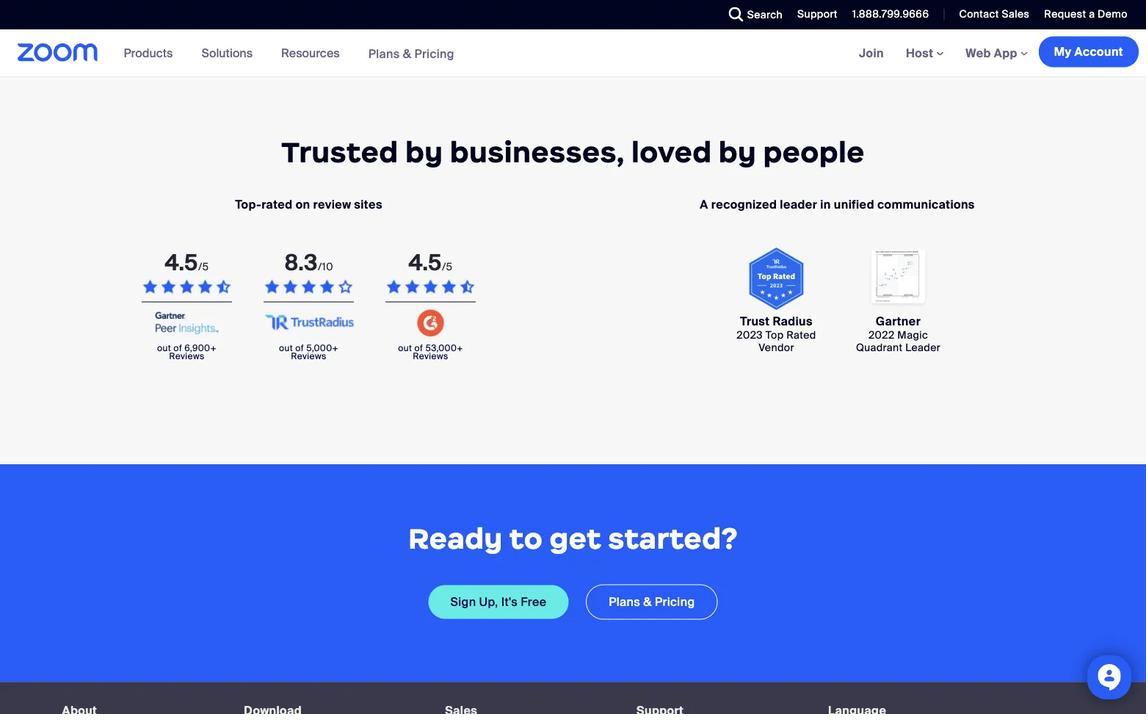 Task type: describe. For each thing, give the bounding box(es) containing it.
review
[[313, 197, 351, 212]]

top-rated on review sites
[[235, 197, 383, 212]]

recognized
[[712, 197, 777, 212]]

resources
[[281, 45, 340, 61]]

pricing inside product information navigation
[[415, 46, 455, 61]]

resources button
[[281, 29, 346, 76]]

join
[[859, 45, 884, 61]]

trust radius 2023 top rated vendor
[[737, 314, 817, 354]]

my account link
[[1039, 36, 1139, 67]]

1 heading from the left
[[62, 704, 218, 714]]

web
[[966, 45, 992, 61]]

join link
[[848, 29, 895, 76]]

out of 5,000+ reviews
[[279, 342, 339, 361]]

products
[[124, 45, 173, 61]]

out for out of 5,000+ reviews
[[279, 342, 293, 353]]

unified
[[834, 197, 875, 212]]

leader
[[906, 341, 941, 354]]

out of 53,000+ reviews
[[398, 342, 463, 361]]

in
[[821, 197, 831, 212]]

4.5 /5 for 6,900+
[[165, 249, 209, 277]]

trust radius image
[[746, 248, 808, 310]]

1 horizontal spatial &
[[644, 594, 652, 610]]

sign
[[451, 594, 476, 610]]

communications
[[878, 197, 975, 212]]

host button
[[906, 45, 944, 61]]

a
[[700, 197, 709, 212]]

sales
[[1002, 7, 1030, 21]]

3 heading from the left
[[445, 704, 611, 714]]

meetings navigation
[[848, 29, 1147, 78]]

search
[[748, 8, 783, 21]]

contact sales link up the web app at right
[[949, 0, 1034, 29]]

reviews for 5,000+
[[291, 350, 327, 361]]

main content containing trusted by businesses, loved by people
[[0, 0, 1147, 682]]

a recognized leader in unified communications
[[700, 197, 975, 212]]

products button
[[124, 29, 180, 76]]

trust radius logo image
[[264, 310, 354, 336]]

loved
[[632, 134, 712, 170]]

businesses,
[[450, 134, 625, 170]]

support
[[798, 7, 838, 21]]

1 horizontal spatial plans & pricing
[[609, 594, 695, 610]]

2022
[[869, 328, 895, 342]]

/10
[[318, 260, 333, 274]]

4.5 stars image for 6,900+
[[143, 280, 231, 294]]

/5 for 53,000+
[[442, 260, 453, 274]]

ready
[[408, 521, 503, 557]]

out for out of 53,000+ reviews
[[398, 342, 412, 353]]

web app button
[[966, 45, 1028, 61]]

2 by from the left
[[719, 134, 757, 170]]

4.5 for 6,900+
[[165, 249, 198, 277]]

1 by from the left
[[405, 134, 443, 170]]

of for 53,000+
[[415, 342, 423, 353]]

g2 logo image
[[386, 310, 476, 336]]

trusted by businesses, loved by people
[[281, 134, 865, 170]]

rated
[[787, 328, 817, 342]]

demo
[[1098, 7, 1128, 21]]

web app
[[966, 45, 1018, 61]]

& inside product information navigation
[[403, 46, 412, 61]]

rated
[[262, 197, 293, 212]]

it's
[[502, 594, 518, 610]]

solutions
[[202, 45, 253, 61]]

4.5 /5 for 53,000+
[[409, 249, 453, 277]]

gartner image
[[868, 248, 930, 310]]

people
[[764, 134, 865, 170]]

app
[[995, 45, 1018, 61]]



Task type: locate. For each thing, give the bounding box(es) containing it.
2 heading from the left
[[244, 704, 419, 714]]

1.888.799.9666 button up join
[[842, 0, 933, 29]]

5,000+
[[307, 342, 339, 353]]

request a demo link
[[1034, 0, 1147, 29], [1045, 7, 1128, 21]]

1 horizontal spatial 4.5 /5
[[409, 249, 453, 277]]

1 vertical spatial plans & pricing
[[609, 594, 695, 610]]

4.5 up gartner peet insights logo
[[165, 249, 198, 277]]

1 /5 from the left
[[198, 260, 209, 274]]

out for out of 6,900+ reviews
[[157, 342, 171, 353]]

out of 6,900+ reviews
[[157, 342, 217, 361]]

out inside 'out of 53,000+ reviews'
[[398, 342, 412, 353]]

banner containing my account
[[0, 29, 1147, 78]]

1 out from the left
[[157, 342, 171, 353]]

out
[[157, 342, 171, 353], [279, 342, 293, 353], [398, 342, 412, 353]]

4.5
[[165, 249, 198, 277], [409, 249, 442, 277]]

2 4.5 stars image from the left
[[387, 280, 475, 294]]

8.3 /10
[[284, 249, 333, 277]]

up,
[[479, 594, 499, 610]]

1 horizontal spatial 4.5
[[409, 249, 442, 277]]

search button
[[718, 0, 787, 29]]

ready to get started?
[[408, 521, 738, 557]]

reviews inside out of 6,900+ reviews
[[169, 350, 205, 361]]

2 horizontal spatial reviews
[[413, 350, 449, 361]]

of left 6,900+
[[174, 342, 182, 353]]

reviews down g2 logo
[[413, 350, 449, 361]]

1 horizontal spatial reviews
[[291, 350, 327, 361]]

of left 53,000+
[[415, 342, 423, 353]]

out down g2 logo
[[398, 342, 412, 353]]

&
[[403, 46, 412, 61], [644, 594, 652, 610]]

plans & pricing
[[368, 46, 455, 61], [609, 594, 695, 610]]

1.888.799.9666
[[853, 7, 930, 21]]

plans inside product information navigation
[[368, 46, 400, 61]]

started?
[[608, 521, 738, 557]]

2 horizontal spatial of
[[415, 342, 423, 353]]

3 out from the left
[[398, 342, 412, 353]]

gartner peet insights logo image
[[142, 310, 232, 336]]

0 vertical spatial plans & pricing
[[368, 46, 455, 61]]

0 vertical spatial plans
[[368, 46, 400, 61]]

contact sales
[[960, 7, 1030, 21]]

zoom logo image
[[18, 43, 98, 62]]

contact sales link up web app dropdown button
[[960, 7, 1030, 21]]

of inside the out of 5,000+ reviews
[[295, 342, 304, 353]]

out inside the out of 5,000+ reviews
[[279, 342, 293, 353]]

2 out from the left
[[279, 342, 293, 353]]

4.5 /5
[[165, 249, 209, 277], [409, 249, 453, 277]]

1 horizontal spatial by
[[719, 134, 757, 170]]

0 vertical spatial &
[[403, 46, 412, 61]]

0 horizontal spatial /5
[[198, 260, 209, 274]]

main content
[[0, 0, 1147, 682]]

quadrant
[[856, 341, 903, 354]]

1 horizontal spatial of
[[295, 342, 304, 353]]

request
[[1045, 7, 1087, 21]]

/5
[[198, 260, 209, 274], [442, 260, 453, 274]]

get
[[550, 521, 602, 557]]

3 of from the left
[[415, 342, 423, 353]]

to
[[510, 521, 543, 557]]

reviews down gartner peet insights logo
[[169, 350, 205, 361]]

vendor
[[759, 341, 795, 354]]

reviews inside the out of 5,000+ reviews
[[291, 350, 327, 361]]

top
[[766, 328, 784, 342]]

free
[[521, 594, 547, 610]]

contact
[[960, 7, 1000, 21]]

1 vertical spatial pricing
[[655, 594, 695, 610]]

gartner 2022 magic quadrant leader
[[856, 314, 941, 354]]

gartner
[[876, 314, 921, 329]]

1 4.5 /5 from the left
[[165, 249, 209, 277]]

plans
[[368, 46, 400, 61], [609, 594, 641, 610]]

/5 for 6,900+
[[198, 260, 209, 274]]

my account
[[1055, 44, 1124, 60]]

plans & pricing inside product information navigation
[[368, 46, 455, 61]]

of inside 'out of 53,000+ reviews'
[[415, 342, 423, 353]]

53,000+
[[426, 342, 463, 353]]

1 reviews from the left
[[169, 350, 205, 361]]

4.5 stars image up g2 logo
[[387, 280, 475, 294]]

out inside out of 6,900+ reviews
[[157, 342, 171, 353]]

my
[[1055, 44, 1072, 60]]

2 of from the left
[[295, 342, 304, 353]]

on
[[296, 197, 310, 212]]

out down gartner peet insights logo
[[157, 342, 171, 353]]

0 horizontal spatial 4.5
[[165, 249, 198, 277]]

0 vertical spatial pricing
[[415, 46, 455, 61]]

sign up, it's free
[[451, 594, 547, 610]]

trust
[[741, 314, 770, 329]]

0 horizontal spatial 4.5 stars image
[[143, 280, 231, 294]]

3 reviews from the left
[[413, 350, 449, 361]]

0 horizontal spatial plans
[[368, 46, 400, 61]]

4 heading from the left
[[637, 704, 802, 714]]

banner
[[0, 29, 1147, 78]]

0 horizontal spatial 4.5 /5
[[165, 249, 209, 277]]

of left 5,000+
[[295, 342, 304, 353]]

1 vertical spatial &
[[644, 594, 652, 610]]

1 4.5 stars image from the left
[[143, 280, 231, 294]]

4.5 stars image up gartner peet insights logo
[[143, 280, 231, 294]]

0 horizontal spatial of
[[174, 342, 182, 353]]

4.5 /5 up g2 logo
[[409, 249, 453, 277]]

a
[[1090, 7, 1096, 21]]

1 horizontal spatial /5
[[442, 260, 453, 274]]

magic
[[898, 328, 929, 342]]

product information navigation
[[113, 29, 466, 78]]

1 horizontal spatial 4.5 stars image
[[387, 280, 475, 294]]

4.5 stars image for 53,000+
[[387, 280, 475, 294]]

2 4.5 from the left
[[409, 249, 442, 277]]

account
[[1075, 44, 1124, 60]]

reviews for 53,000+
[[413, 350, 449, 361]]

8.3
[[284, 249, 318, 277]]

request a demo
[[1045, 7, 1128, 21]]

1 horizontal spatial plans
[[609, 594, 641, 610]]

2 4.5 /5 from the left
[[409, 249, 453, 277]]

4.5 /5 up gartner peet insights logo
[[165, 249, 209, 277]]

leader
[[780, 197, 818, 212]]

1 4.5 from the left
[[165, 249, 198, 277]]

0 horizontal spatial &
[[403, 46, 412, 61]]

reviews down the trust radius logo
[[291, 350, 327, 361]]

sites
[[354, 197, 383, 212]]

support link
[[787, 0, 842, 29], [798, 7, 838, 21]]

1 horizontal spatial pricing
[[655, 594, 695, 610]]

plans & pricing link
[[368, 46, 455, 61], [368, 46, 455, 61], [586, 584, 718, 620]]

4 stars image
[[265, 280, 353, 294]]

0 horizontal spatial pricing
[[415, 46, 455, 61]]

4.5 up g2 logo
[[409, 249, 442, 277]]

2 /5 from the left
[[442, 260, 453, 274]]

top-
[[235, 197, 262, 212]]

sign up, it's free link
[[429, 585, 569, 619]]

solutions button
[[202, 29, 259, 76]]

reviews for 6,900+
[[169, 350, 205, 361]]

1.888.799.9666 button up join 'link'
[[853, 7, 930, 21]]

of
[[174, 342, 182, 353], [295, 342, 304, 353], [415, 342, 423, 353]]

pricing
[[415, 46, 455, 61], [655, 594, 695, 610]]

4.5 for 53,000+
[[409, 249, 442, 277]]

0 horizontal spatial plans & pricing
[[368, 46, 455, 61]]

/5 up g2 logo
[[442, 260, 453, 274]]

of for 6,900+
[[174, 342, 182, 353]]

by
[[405, 134, 443, 170], [719, 134, 757, 170]]

0 horizontal spatial by
[[405, 134, 443, 170]]

0 horizontal spatial out
[[157, 342, 171, 353]]

heading
[[62, 704, 218, 714], [244, 704, 419, 714], [445, 704, 611, 714], [637, 704, 802, 714]]

1 horizontal spatial out
[[279, 342, 293, 353]]

1 vertical spatial plans
[[609, 594, 641, 610]]

of for 5,000+
[[295, 342, 304, 353]]

/5 up gartner peet insights logo
[[198, 260, 209, 274]]

reviews inside 'out of 53,000+ reviews'
[[413, 350, 449, 361]]

2023
[[737, 328, 763, 342]]

0 horizontal spatial reviews
[[169, 350, 205, 361]]

host
[[906, 45, 937, 61]]

radius
[[773, 314, 813, 329]]

trusted
[[281, 134, 399, 170]]

reviews
[[169, 350, 205, 361], [291, 350, 327, 361], [413, 350, 449, 361]]

1 of from the left
[[174, 342, 182, 353]]

of inside out of 6,900+ reviews
[[174, 342, 182, 353]]

2 reviews from the left
[[291, 350, 327, 361]]

out down the trust radius logo
[[279, 342, 293, 353]]

contact sales link
[[949, 0, 1034, 29], [960, 7, 1030, 21]]

2 horizontal spatial out
[[398, 342, 412, 353]]

6,900+
[[185, 342, 217, 353]]

1.888.799.9666 button
[[842, 0, 933, 29], [853, 7, 930, 21]]

4.5 stars image
[[143, 280, 231, 294], [387, 280, 475, 294]]



Task type: vqa. For each thing, say whether or not it's contained in the screenshot.
left Plans & Pricing
yes



